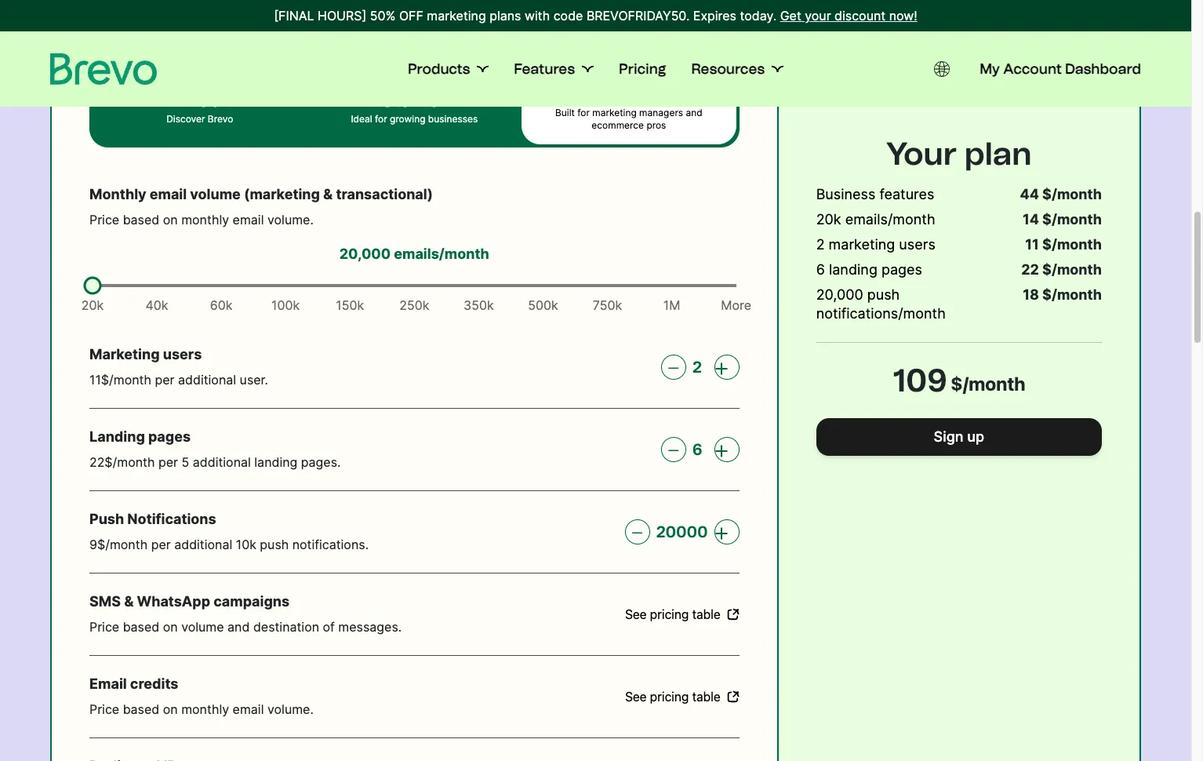 Task type: locate. For each thing, give the bounding box(es) containing it.
&
[[323, 186, 333, 202], [124, 593, 134, 610]]

$/month down 22 $/month
[[1043, 286, 1102, 303]]

price based on monthly email volume. down credits on the left bottom of page
[[89, 701, 314, 717]]

—
[[668, 360, 679, 374], [668, 443, 679, 457], [632, 525, 643, 539]]

1 horizontal spatial 6
[[817, 261, 825, 278]]

2 price based on monthly email volume. from the top
[[89, 701, 314, 717]]

sms & whatsapp campaigns
[[89, 593, 290, 610]]

2 see pricing table link from the top
[[625, 687, 740, 706]]

based down whatsapp
[[123, 619, 159, 635]]

2 based from the top
[[123, 619, 159, 635]]

0 vertical spatial business
[[587, 82, 672, 105]]

20000
[[656, 523, 708, 541]]

price based on monthly email volume. for credits
[[89, 701, 314, 717]]

push
[[89, 511, 124, 527]]

marketing up 6 landing pages
[[829, 236, 896, 253]]

for inside business built for marketing managers and ecommerce pros
[[578, 107, 590, 118]]

50%
[[370, 8, 396, 24]]

1 vertical spatial 20k
[[81, 297, 104, 313]]

44
[[1020, 186, 1040, 202]]

2 monthly from the top
[[181, 701, 229, 717]]

1 vertical spatial landing
[[254, 454, 298, 470]]

1 vertical spatial 2
[[693, 358, 702, 377]]

1m
[[664, 297, 681, 313]]

price down monthly at left top
[[89, 212, 119, 228]]

$/month up the 11 $/month
[[1043, 211, 1102, 228]]

pricing for sms & whatsapp campaigns
[[650, 607, 689, 621]]

0 horizontal spatial push
[[260, 537, 289, 552]]

10%)
[[979, 86, 1014, 102]]

push right '10k'
[[260, 537, 289, 552]]

— button for 20000
[[625, 519, 650, 545]]

1 horizontal spatial &
[[323, 186, 333, 202]]

pricing link
[[619, 60, 667, 78]]

2
[[817, 236, 825, 253], [693, 358, 702, 377]]

40k
[[146, 297, 168, 313]]

0 horizontal spatial pages
[[148, 428, 191, 445]]

1 vertical spatial marketing
[[593, 107, 637, 118]]

per down marketing users
[[155, 372, 175, 388]]

brevo
[[208, 113, 233, 125]]

marketing inside business built for marketing managers and ecommerce pros
[[593, 107, 637, 118]]

0 horizontal spatial users
[[163, 346, 202, 363]]

0 vertical spatial 20k
[[817, 211, 842, 228]]

for right ideal
[[375, 113, 387, 125]]

1 vertical spatial see pricing table
[[625, 690, 721, 704]]

volume down sms & whatsapp campaigns
[[181, 619, 224, 635]]

2 vertical spatial —
[[632, 525, 643, 539]]

2 volume. from the top
[[268, 701, 314, 717]]

1 horizontal spatial marketing
[[593, 107, 637, 118]]

pages up 5
[[148, 428, 191, 445]]

0 vertical spatial pricing
[[650, 607, 689, 621]]

business down pricing link
[[587, 82, 672, 105]]

3 price from the top
[[89, 701, 119, 717]]

additional down notifications
[[174, 537, 232, 552]]

0 vertical spatial — button
[[661, 355, 686, 380]]

get
[[780, 8, 802, 24]]

0 vertical spatial 2
[[817, 236, 825, 253]]

20k down pricing slider desktop slider
[[81, 297, 104, 313]]

1 vertical spatial users
[[163, 346, 202, 363]]

push notifications
[[89, 511, 216, 527]]

volume left the (marketing on the left of page
[[190, 186, 241, 202]]

0 horizontal spatial 6
[[693, 440, 703, 459]]

table
[[692, 607, 721, 621], [692, 690, 721, 704]]

based down monthly at left top
[[123, 212, 159, 228]]

emails/month up 2 marketing users
[[846, 211, 936, 228]]

based
[[123, 212, 159, 228], [123, 619, 159, 635], [123, 701, 159, 717]]

11$/month per additional user.
[[89, 372, 268, 388]]

transactional)
[[336, 186, 433, 202]]

0 vertical spatial volume.
[[268, 212, 314, 228]]

1 vertical spatial —
[[668, 443, 679, 457]]

pros
[[647, 119, 666, 131]]

(save
[[1026, 67, 1065, 83]]

business up 20k emails/month
[[817, 186, 876, 202]]

see pricing table for email credits
[[625, 690, 721, 704]]

my account dashboard link
[[980, 60, 1142, 78]]

price down email
[[89, 701, 119, 717]]

2 vertical spatial — button
[[625, 519, 650, 545]]

per for 20000
[[151, 537, 171, 552]]

1 horizontal spatial for
[[578, 107, 590, 118]]

0 vertical spatial volume
[[190, 186, 241, 202]]

1 horizontal spatial 20k
[[817, 211, 842, 228]]

on for volume
[[163, 212, 178, 228]]

0 vertical spatial —
[[668, 360, 679, 374]]

see pricing table for sms & whatsapp campaigns
[[625, 607, 721, 621]]

0 horizontal spatial emails/month
[[394, 246, 490, 262]]

and down campaigns
[[228, 619, 250, 635]]

account
[[1004, 60, 1062, 78]]

2 price from the top
[[89, 619, 119, 635]]

starter ideal for growing businesses
[[351, 89, 478, 125]]

0 vertical spatial based
[[123, 212, 159, 228]]

1 vertical spatial monthly
[[181, 701, 229, 717]]

0 vertical spatial push
[[868, 286, 900, 303]]

20k
[[817, 211, 842, 228], [81, 297, 104, 313]]

20k emails/month
[[817, 211, 936, 228]]

email for email
[[233, 212, 264, 228]]

see pricing table link
[[625, 605, 740, 624], [625, 687, 740, 706]]

landing left pages.
[[254, 454, 298, 470]]

22 $/month
[[1022, 261, 1102, 278]]

1 vertical spatial price based on monthly email volume.
[[89, 701, 314, 717]]

0 vertical spatial price based on monthly email volume.
[[89, 212, 314, 228]]

$/month for 109
[[951, 373, 1026, 395]]

pages
[[882, 261, 923, 278], [148, 428, 191, 445]]

1 vertical spatial email
[[233, 212, 264, 228]]

0 vertical spatial table
[[692, 607, 721, 621]]

1 horizontal spatial business
[[817, 186, 876, 202]]

2 vertical spatial per
[[151, 537, 171, 552]]

5
[[182, 454, 189, 470]]

credits
[[130, 676, 178, 692]]

for inside starter ideal for growing businesses
[[375, 113, 387, 125]]

1 vertical spatial 6
[[693, 440, 703, 459]]

1 vertical spatial &
[[124, 593, 134, 610]]

11$/month
[[89, 372, 151, 388]]

per
[[155, 372, 175, 388], [159, 454, 178, 470], [151, 537, 171, 552]]

see for sms & whatsapp campaigns
[[625, 607, 647, 621]]

with
[[525, 8, 550, 24]]

20,000 emails/month
[[340, 246, 490, 262]]

email
[[89, 676, 127, 692]]

0 vertical spatial see pricing table
[[625, 607, 721, 621]]

0 vertical spatial price
[[89, 212, 119, 228]]

email
[[150, 186, 187, 202], [233, 212, 264, 228], [233, 701, 264, 717]]

1 vertical spatial additional
[[193, 454, 251, 470]]

2 vertical spatial on
[[163, 701, 178, 717]]

0 vertical spatial 20,000
[[340, 246, 391, 262]]

1 on from the top
[[163, 212, 178, 228]]

marketing right off
[[427, 8, 486, 24]]

notifications
[[127, 511, 216, 527]]

2 see pricing table from the top
[[625, 690, 721, 704]]

1 vertical spatial pricing
[[650, 690, 689, 704]]

pages.
[[301, 454, 341, 470]]

22$/month per 5 additional landing pages.
[[89, 454, 341, 470]]

1 see pricing table link from the top
[[625, 605, 740, 624]]

0 horizontal spatial 2
[[693, 358, 702, 377]]

$/month down 14 $/month at the top of page
[[1043, 236, 1102, 253]]

based down email credits on the bottom left
[[123, 701, 159, 717]]

1 vertical spatial emails/month
[[394, 246, 490, 262]]

0 horizontal spatial &
[[124, 593, 134, 610]]

0 vertical spatial and
[[686, 107, 703, 118]]

per down push notifications
[[151, 537, 171, 552]]

business built for marketing managers and ecommerce pros
[[556, 82, 703, 131]]

button image
[[935, 61, 950, 77]]

0 vertical spatial 6
[[817, 261, 825, 278]]

2 vertical spatial email
[[233, 701, 264, 717]]

pages down 2 marketing users
[[882, 261, 923, 278]]

6
[[817, 261, 825, 278], [693, 440, 703, 459]]

1 vertical spatial volume.
[[268, 701, 314, 717]]

1 see from the top
[[625, 607, 647, 621]]

volume. for email
[[268, 212, 314, 228]]

1 vertical spatial table
[[692, 690, 721, 704]]

$/month up up
[[951, 373, 1026, 395]]

2 horizontal spatial marketing
[[829, 236, 896, 253]]

0 vertical spatial monthly
[[181, 212, 229, 228]]

0 vertical spatial emails/month
[[846, 211, 936, 228]]

additional right 5
[[193, 454, 251, 470]]

2 table from the top
[[692, 690, 721, 704]]

additional for 20000
[[174, 537, 232, 552]]

growing
[[390, 113, 426, 125]]

1 vertical spatial and
[[228, 619, 250, 635]]

table for sms & whatsapp campaigns
[[692, 607, 721, 621]]

pricing
[[650, 607, 689, 621], [650, 690, 689, 704]]

& right the (marketing on the left of page
[[323, 186, 333, 202]]

price down "sms"
[[89, 619, 119, 635]]

1 horizontal spatial landing
[[829, 261, 878, 278]]

20,000 inside the 20,000        push notifications/month
[[817, 286, 864, 303]]

my
[[980, 60, 1000, 78]]

pricing for email credits
[[650, 690, 689, 704]]

0 horizontal spatial 20k
[[81, 297, 104, 313]]

per left 5
[[159, 454, 178, 470]]

— button for 6
[[661, 437, 686, 462]]

for
[[578, 107, 590, 118], [375, 113, 387, 125]]

$/month inside 109 $/month
[[951, 373, 1026, 395]]

messages.
[[338, 619, 402, 635]]

0 vertical spatial pages
[[882, 261, 923, 278]]

9$/month
[[89, 537, 148, 552]]

users down 20k emails/month
[[899, 236, 936, 253]]

0 horizontal spatial business
[[587, 82, 672, 105]]

pricing
[[619, 60, 667, 78]]

2 on from the top
[[163, 619, 178, 635]]

1 vertical spatial push
[[260, 537, 289, 552]]

1 see pricing table from the top
[[625, 607, 721, 621]]

0 horizontal spatial for
[[375, 113, 387, 125]]

monthly email volume (marketing & transactional)
[[89, 186, 433, 202]]

— button
[[661, 355, 686, 380], [661, 437, 686, 462], [625, 519, 650, 545]]

1 vertical spatial per
[[159, 454, 178, 470]]

plans
[[490, 8, 521, 24]]

price based on monthly email volume. down "monthly email volume (marketing & transactional)"
[[89, 212, 314, 228]]

2 pricing from the top
[[650, 690, 689, 704]]

10k
[[236, 537, 256, 552]]

for right built
[[578, 107, 590, 118]]

1 vertical spatial see
[[625, 690, 647, 704]]

1 based from the top
[[123, 212, 159, 228]]

1 vertical spatial price
[[89, 619, 119, 635]]

price based on monthly email volume. for email
[[89, 212, 314, 228]]

20k down business features
[[817, 211, 842, 228]]

1 vertical spatial based
[[123, 619, 159, 635]]

11 $/month
[[1026, 236, 1102, 253]]

business features
[[817, 186, 935, 202]]

0 horizontal spatial marketing
[[427, 8, 486, 24]]

features
[[880, 186, 935, 202]]

14
[[1023, 211, 1040, 228]]

$/month for 11
[[1043, 236, 1102, 253]]

2 for 2 marketing users
[[817, 236, 825, 253]]

$/month down the 11 $/month
[[1043, 261, 1102, 278]]

1 price from the top
[[89, 212, 119, 228]]

& right "sms"
[[124, 593, 134, 610]]

1 monthly from the top
[[181, 212, 229, 228]]

1 pricing from the top
[[650, 607, 689, 621]]

sign up button
[[817, 418, 1102, 456]]

marketing up the ecommerce at the top of the page
[[593, 107, 637, 118]]

emails/month up 250k
[[394, 246, 490, 262]]

0 vertical spatial see pricing table link
[[625, 605, 740, 624]]

1 horizontal spatial 2
[[817, 236, 825, 253]]

2 vertical spatial additional
[[174, 537, 232, 552]]

discover
[[167, 113, 205, 125]]

expires
[[694, 8, 737, 24]]

3 on from the top
[[163, 701, 178, 717]]

0 vertical spatial email
[[150, 186, 187, 202]]

2 see from the top
[[625, 690, 647, 704]]

marketing
[[89, 346, 160, 363]]

2 vertical spatial price
[[89, 701, 119, 717]]

1 horizontal spatial and
[[686, 107, 703, 118]]

$/month for 44
[[1043, 186, 1102, 202]]

1 table from the top
[[692, 607, 721, 621]]

0 vertical spatial per
[[155, 372, 175, 388]]

price for monthly
[[89, 212, 119, 228]]

6 for 6 landing pages
[[817, 261, 825, 278]]

resources link
[[692, 60, 784, 78]]

landing
[[829, 261, 878, 278], [254, 454, 298, 470]]

business inside business built for marketing managers and ecommerce pros
[[587, 82, 672, 105]]

1 vertical spatial 20,000
[[817, 286, 864, 303]]

off
[[399, 8, 424, 24]]

price based on monthly email volume.
[[89, 212, 314, 228], [89, 701, 314, 717]]

1 horizontal spatial users
[[899, 236, 936, 253]]

price based on volume and destination of messages.
[[89, 619, 402, 635]]

and right 'managers' at the top right of page
[[686, 107, 703, 118]]

0 vertical spatial see
[[625, 607, 647, 621]]

3 based from the top
[[123, 701, 159, 717]]

$/month for 18
[[1043, 286, 1102, 303]]

1 horizontal spatial emails/month
[[846, 211, 936, 228]]

additional left user.
[[178, 372, 236, 388]]

get your discount now! link
[[780, 6, 918, 25]]

0 horizontal spatial 20,000
[[340, 246, 391, 262]]

1 vertical spatial see pricing table link
[[625, 687, 740, 706]]

1 volume. from the top
[[268, 212, 314, 228]]

1 vertical spatial on
[[163, 619, 178, 635]]

18
[[1023, 286, 1040, 303]]

table for email credits
[[692, 690, 721, 704]]

1 vertical spatial business
[[817, 186, 876, 202]]

20,000 down 6 landing pages
[[817, 286, 864, 303]]

marketing
[[427, 8, 486, 24], [593, 107, 637, 118], [829, 236, 896, 253]]

business
[[587, 82, 672, 105], [817, 186, 876, 202]]

0 vertical spatial additional
[[178, 372, 236, 388]]

brevo image
[[50, 53, 157, 85]]

volume
[[190, 186, 241, 202], [181, 619, 224, 635]]

1 vertical spatial — button
[[661, 437, 686, 462]]

1 horizontal spatial 20,000
[[817, 286, 864, 303]]

2 vertical spatial based
[[123, 701, 159, 717]]

1 horizontal spatial push
[[868, 286, 900, 303]]

0 vertical spatial on
[[163, 212, 178, 228]]

push up notifications/month
[[868, 286, 900, 303]]

0 vertical spatial users
[[899, 236, 936, 253]]

landing down 2 marketing users
[[829, 261, 878, 278]]

business for features
[[817, 186, 876, 202]]

users up 11$/month per additional user.
[[163, 346, 202, 363]]

1 price based on monthly email volume. from the top
[[89, 212, 314, 228]]

sign up
[[934, 428, 985, 445]]

$/month up 14 $/month at the top of page
[[1043, 186, 1102, 202]]

20,000 up 150k
[[340, 246, 391, 262]]



Task type: vqa. For each thing, say whether or not it's contained in the screenshot.
"Push Notifications"
yes



Task type: describe. For each thing, give the bounding box(es) containing it.
up
[[968, 428, 985, 445]]

$/month for 14
[[1043, 211, 1102, 228]]

see pricing table link for sms & whatsapp campaigns
[[625, 605, 740, 624]]

150k
[[336, 297, 364, 313]]

see for email credits
[[625, 690, 647, 704]]

— for 6
[[668, 443, 679, 457]]

starter
[[381, 89, 448, 111]]

managers
[[640, 107, 684, 118]]

22
[[1022, 261, 1040, 278]]

0 horizontal spatial and
[[228, 619, 250, 635]]

discount
[[835, 8, 886, 24]]

landing pages
[[89, 428, 191, 445]]

landing
[[89, 428, 145, 445]]

— for 2
[[668, 360, 679, 374]]

monthly for email
[[181, 212, 229, 228]]

products link
[[408, 60, 489, 78]]

20,000 for 20,000 emails/month
[[340, 246, 391, 262]]

free discover brevo
[[167, 89, 233, 125]]

[final hours] 50% off marketing plans with code brevofriday50. expires today. get your discount now!
[[274, 8, 918, 24]]

hours]
[[318, 8, 367, 24]]

0 vertical spatial landing
[[829, 261, 878, 278]]

yearly (save 10%)
[[979, 67, 1065, 102]]

based for credits
[[123, 701, 159, 717]]

[final
[[274, 8, 314, 24]]

1 vertical spatial volume
[[181, 619, 224, 635]]

2 marketing users
[[817, 236, 936, 253]]

ecommerce
[[592, 119, 644, 131]]

products
[[408, 60, 470, 78]]

— for 20000
[[632, 525, 643, 539]]

dashboard
[[1066, 60, 1142, 78]]

your
[[805, 8, 831, 24]]

brevofriday50.
[[587, 8, 690, 24]]

additional for 2
[[178, 372, 236, 388]]

18 $/month
[[1023, 286, 1102, 303]]

20k for 20k
[[81, 297, 104, 313]]

today.
[[740, 8, 777, 24]]

price for sms
[[89, 619, 119, 635]]

my account dashboard
[[980, 60, 1142, 78]]

more
[[721, 297, 752, 313]]

ideal
[[351, 113, 372, 125]]

6 for 6
[[693, 440, 703, 459]]

6 landing pages
[[817, 261, 923, 278]]

and inside business built for marketing managers and ecommerce pros
[[686, 107, 703, 118]]

22$/month
[[89, 454, 155, 470]]

yearly
[[979, 67, 1023, 83]]

price for email
[[89, 701, 119, 717]]

plan
[[965, 135, 1032, 173]]

push inside the 20,000        push notifications/month
[[868, 286, 900, 303]]

14 $/month
[[1023, 211, 1102, 228]]

0 vertical spatial marketing
[[427, 8, 486, 24]]

free
[[179, 89, 221, 111]]

your plan
[[887, 135, 1032, 173]]

44 $/month
[[1020, 186, 1102, 202]]

of
[[323, 619, 335, 635]]

on for whatsapp
[[163, 619, 178, 635]]

20k for 20k emails/month
[[817, 211, 842, 228]]

email for credits
[[233, 701, 264, 717]]

notifications/month
[[817, 305, 946, 322]]

features
[[514, 60, 575, 78]]

— button for 2
[[661, 355, 686, 380]]

emails/month for 20,000 emails/month
[[394, 246, 490, 262]]

now!
[[889, 8, 918, 24]]

500k
[[528, 297, 558, 313]]

resources
[[692, 60, 765, 78]]

destination
[[253, 619, 319, 635]]

20,000 for 20,000        push notifications/month
[[817, 286, 864, 303]]

9$/month per additional 10k push notifications.
[[89, 537, 369, 552]]

your
[[887, 135, 958, 173]]

250k
[[400, 297, 430, 313]]

based for &
[[123, 619, 159, 635]]

sms
[[89, 593, 121, 610]]

notifications.
[[292, 537, 369, 552]]

750k
[[593, 297, 622, 313]]

for for starter
[[375, 113, 387, 125]]

per for 6
[[159, 454, 178, 470]]

built
[[556, 107, 575, 118]]

(marketing
[[244, 186, 320, 202]]

2 vertical spatial marketing
[[829, 236, 896, 253]]

0 horizontal spatial landing
[[254, 454, 298, 470]]

email credits
[[89, 676, 178, 692]]

whatsapp
[[137, 593, 210, 610]]

volume. for credits
[[268, 701, 314, 717]]

11
[[1026, 236, 1040, 253]]

features link
[[514, 60, 594, 78]]

for for business
[[578, 107, 590, 118]]

user.
[[240, 372, 268, 388]]

emails/month for 20k emails/month
[[846, 211, 936, 228]]

monthly for credits
[[181, 701, 229, 717]]

see pricing table link for email credits
[[625, 687, 740, 706]]

per for 2
[[155, 372, 175, 388]]

350k
[[464, 297, 494, 313]]

sign
[[934, 428, 964, 445]]

2 for 2
[[693, 358, 702, 377]]

pricing slider desktop slider
[[84, 277, 102, 295]]

20,000        push notifications/month
[[817, 286, 946, 322]]

60k
[[210, 297, 233, 313]]

100k
[[272, 297, 300, 313]]

$/month for 22
[[1043, 261, 1102, 278]]

1 horizontal spatial pages
[[882, 261, 923, 278]]

109
[[893, 362, 948, 399]]

based for email
[[123, 212, 159, 228]]

business for built
[[587, 82, 672, 105]]

monthly
[[89, 186, 146, 202]]

code
[[554, 8, 583, 24]]

1 vertical spatial pages
[[148, 428, 191, 445]]

0 vertical spatial &
[[323, 186, 333, 202]]



